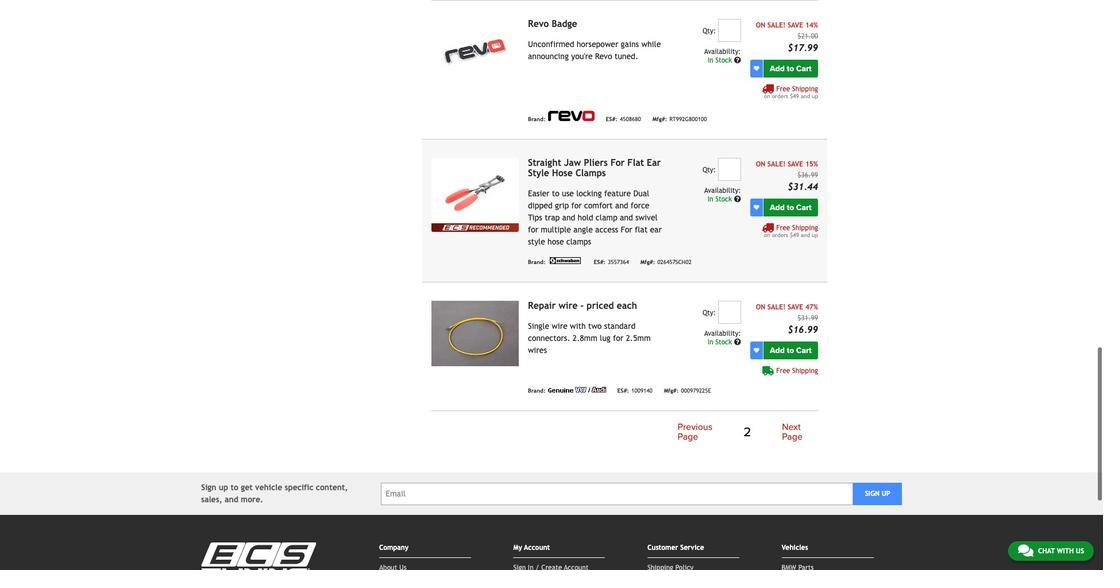 Task type: locate. For each thing, give the bounding box(es) containing it.
1 vertical spatial in stock
[[708, 195, 735, 203]]

$49 down $31.44
[[790, 232, 799, 239]]

es#4508680 - rt992g800100 - revo badge - unconfirmed horsepower gains while announcing you're revo tuned. - revo - audi volkswagen porsche image
[[432, 19, 519, 84]]

on inside on sale!                         save 47% $31.99 $16.99
[[756, 303, 766, 312]]

add for $31.44
[[770, 203, 785, 213]]

question circle image
[[735, 196, 741, 203]]

$49 for $17.99
[[790, 93, 799, 99]]

free
[[777, 85, 791, 93], [777, 224, 791, 232], [777, 367, 791, 375]]

1 vertical spatial wire
[[552, 322, 568, 331]]

1 vertical spatial orders
[[772, 232, 789, 239]]

15%
[[806, 160, 819, 168]]

free shipping on orders $49 and up down $17.99
[[765, 85, 819, 99]]

1 vertical spatial $49
[[790, 232, 799, 239]]

straight jaw pliers for flat ear style hose clamps
[[528, 157, 661, 179]]

1 horizontal spatial page
[[783, 432, 803, 444]]

1 free shipping on orders $49 and up from the top
[[765, 85, 819, 99]]

with left us
[[1058, 548, 1075, 556]]

1 in stock from the top
[[708, 56, 735, 64]]

on left 15%
[[756, 160, 766, 168]]

0 vertical spatial es#:
[[606, 116, 618, 122]]

orders down $17.99
[[772, 93, 789, 99]]

1 shipping from the top
[[793, 85, 819, 93]]

jaw
[[564, 157, 581, 168]]

sale! for $31.44
[[768, 160, 786, 168]]

question circle image
[[735, 57, 741, 64], [735, 339, 741, 346]]

free shipping on orders $49 and up for $17.99
[[765, 85, 819, 99]]

easier to use locking feature dual dipped grip for comfort and force tips trap and hold clamp and swivel for multiple angle access for flat ear style hose clamps
[[528, 189, 662, 247]]

1 qty: from the top
[[703, 27, 716, 35]]

0 vertical spatial add to cart
[[770, 64, 812, 74]]

save inside on sale!                         save 47% $31.99 $16.99
[[788, 303, 804, 312]]

es#: left "4508680" at right
[[606, 116, 618, 122]]

shipping
[[793, 85, 819, 93], [793, 224, 819, 232], [793, 367, 819, 375]]

1 vertical spatial add to wish list image
[[754, 348, 760, 354]]

add to cart button
[[764, 60, 819, 78], [764, 199, 819, 217], [764, 342, 819, 360]]

to left the "get" at the bottom left of the page
[[231, 484, 239, 493]]

with up 2.8mm
[[570, 322, 586, 331]]

revo down horsepower
[[596, 52, 613, 61]]

sale! left 15%
[[768, 160, 786, 168]]

3 add from the top
[[770, 346, 785, 356]]

0 vertical spatial brand:
[[528, 116, 546, 122]]

hose
[[548, 237, 564, 247]]

and down grip
[[563, 213, 576, 222]]

3 on from the top
[[756, 303, 766, 312]]

2 vertical spatial stock
[[716, 339, 732, 347]]

0 horizontal spatial sign
[[201, 484, 217, 493]]

qty: for $17.99
[[703, 27, 716, 35]]

0 vertical spatial free
[[777, 85, 791, 93]]

page inside the previous page
[[678, 432, 699, 444]]

to up free shipping
[[787, 346, 795, 356]]

2 free from the top
[[777, 224, 791, 232]]

page right 2 link
[[783, 432, 803, 444]]

2 vertical spatial availability:
[[705, 330, 741, 338]]

to
[[787, 64, 795, 74], [552, 189, 560, 198], [787, 203, 795, 213], [787, 346, 795, 356], [231, 484, 239, 493]]

schwaben - corporate logo image
[[548, 257, 583, 264]]

1 vertical spatial on
[[765, 232, 771, 239]]

cart down $17.99
[[797, 64, 812, 74]]

revo badge link
[[528, 18, 578, 29]]

next page
[[783, 422, 803, 444]]

2 vertical spatial add to cart
[[770, 346, 812, 356]]

on
[[765, 93, 771, 99], [765, 232, 771, 239]]

brand: for pliers
[[528, 259, 546, 265]]

3 brand: from the top
[[528, 388, 546, 394]]

add to wish list image
[[754, 66, 760, 72]]

1 on from the top
[[756, 21, 766, 29]]

2 vertical spatial on
[[756, 303, 766, 312]]

add to cart button down $17.99
[[764, 60, 819, 78]]

0 vertical spatial qty:
[[703, 27, 716, 35]]

sale! inside on sale!                         save 14% $21.00 $17.99
[[768, 21, 786, 29]]

1 horizontal spatial revo
[[596, 52, 613, 61]]

add to cart
[[770, 64, 812, 74], [770, 203, 812, 213], [770, 346, 812, 356]]

2 vertical spatial brand:
[[528, 388, 546, 394]]

1 horizontal spatial with
[[1058, 548, 1075, 556]]

0 vertical spatial add
[[770, 64, 785, 74]]

1 page from the left
[[678, 432, 699, 444]]

1 vertical spatial qty:
[[703, 166, 716, 174]]

and right sales,
[[225, 496, 239, 505]]

availability: for $17.99
[[705, 48, 741, 56]]

1 vertical spatial with
[[1058, 548, 1075, 556]]

to left use
[[552, 189, 560, 198]]

genuine volkswagen audi - corporate logo image
[[548, 387, 606, 393]]

sale! inside on sale!                         save 15% $36.99 $31.44
[[768, 160, 786, 168]]

1 vertical spatial free
[[777, 224, 791, 232]]

2 in from the top
[[708, 195, 714, 203]]

3 add to cart from the top
[[770, 346, 812, 356]]

shipping down $17.99
[[793, 85, 819, 93]]

2 availability: from the top
[[705, 187, 741, 195]]

1 add to cart from the top
[[770, 64, 812, 74]]

chat with us
[[1039, 548, 1085, 556]]

2 add to wish list image from the top
[[754, 348, 760, 354]]

0 vertical spatial stock
[[716, 56, 732, 64]]

1 vertical spatial in
[[708, 195, 714, 203]]

on inside on sale!                         save 14% $21.00 $17.99
[[756, 21, 766, 29]]

3 in stock from the top
[[708, 339, 735, 347]]

0 vertical spatial question circle image
[[735, 57, 741, 64]]

1 vertical spatial availability:
[[705, 187, 741, 195]]

2 vertical spatial in
[[708, 339, 714, 347]]

sign up button
[[854, 483, 903, 506]]

orders for $31.44
[[772, 232, 789, 239]]

save left 47%
[[788, 303, 804, 312]]

on left 47%
[[756, 303, 766, 312]]

2 vertical spatial shipping
[[793, 367, 819, 375]]

2 shipping from the top
[[793, 224, 819, 232]]

0 vertical spatial availability:
[[705, 48, 741, 56]]

2 horizontal spatial for
[[613, 334, 624, 343]]

cart
[[797, 64, 812, 74], [797, 203, 812, 213], [797, 346, 812, 356]]

for down tips
[[528, 225, 539, 234]]

1 horizontal spatial sign
[[865, 490, 880, 498]]

0 vertical spatial shipping
[[793, 85, 819, 93]]

revo - corporate logo image
[[548, 111, 595, 121]]

free down $31.44
[[777, 224, 791, 232]]

orders down $31.44
[[772, 232, 789, 239]]

1 vertical spatial shipping
[[793, 224, 819, 232]]

mfg#:
[[653, 116, 668, 122], [641, 259, 656, 265], [664, 388, 679, 394]]

add up free shipping
[[770, 346, 785, 356]]

1 vertical spatial add
[[770, 203, 785, 213]]

on sale!                         save 15% $36.99 $31.44
[[756, 160, 819, 193]]

orders for $17.99
[[772, 93, 789, 99]]

qty: for $16.99
[[703, 309, 716, 317]]

add to cart down $31.44
[[770, 203, 812, 213]]

1 orders from the top
[[772, 93, 789, 99]]

1 vertical spatial save
[[788, 160, 804, 168]]

availability:
[[705, 48, 741, 56], [705, 187, 741, 195], [705, 330, 741, 338]]

0 vertical spatial with
[[570, 322, 586, 331]]

2 save from the top
[[788, 160, 804, 168]]

availability: for $16.99
[[705, 330, 741, 338]]

stock
[[716, 56, 732, 64], [716, 195, 732, 203], [716, 339, 732, 347]]

page down mfg#: 000979225e
[[678, 432, 699, 444]]

1 add to cart button from the top
[[764, 60, 819, 78]]

es#: left 1009140
[[618, 388, 629, 394]]

1 vertical spatial es#:
[[594, 259, 606, 265]]

0 vertical spatial on
[[756, 21, 766, 29]]

wire left -
[[559, 301, 578, 312]]

for right grip
[[572, 201, 582, 210]]

sign for sign up
[[865, 490, 880, 498]]

0 vertical spatial save
[[788, 21, 804, 29]]

shipping down $31.44
[[793, 224, 819, 232]]

on
[[756, 21, 766, 29], [756, 160, 766, 168], [756, 303, 766, 312]]

None number field
[[718, 19, 741, 42], [718, 158, 741, 181], [718, 301, 741, 324], [718, 19, 741, 42], [718, 158, 741, 181], [718, 301, 741, 324]]

sales,
[[201, 496, 222, 505]]

free down $16.99
[[777, 367, 791, 375]]

1 $49 from the top
[[790, 93, 799, 99]]

2 vertical spatial add
[[770, 346, 785, 356]]

0 vertical spatial wire
[[559, 301, 578, 312]]

mfg#: left 000979225e
[[664, 388, 679, 394]]

for down standard
[[613, 334, 624, 343]]

1 on from the top
[[765, 93, 771, 99]]

1 vertical spatial mfg#:
[[641, 259, 656, 265]]

0 vertical spatial for
[[572, 201, 582, 210]]

for
[[611, 157, 625, 168], [621, 225, 633, 234]]

brand: left revo - corporate logo
[[528, 116, 546, 122]]

$49 down $17.99
[[790, 93, 799, 99]]

brand: left genuine volkswagen audi - corporate logo
[[528, 388, 546, 394]]

wire inside single wire with two standard connectors. 2.8mm lug for 2.5mm wires
[[552, 322, 568, 331]]

in stock for $16.99
[[708, 339, 735, 347]]

free shipping on orders $49 and up
[[765, 85, 819, 99], [765, 224, 819, 239]]

1 add from the top
[[770, 64, 785, 74]]

style
[[528, 237, 545, 247]]

0 horizontal spatial for
[[528, 225, 539, 234]]

2 $49 from the top
[[790, 232, 799, 239]]

3 in from the top
[[708, 339, 714, 347]]

3 shipping from the top
[[793, 367, 819, 375]]

0 horizontal spatial with
[[570, 322, 586, 331]]

add to cart down $17.99
[[770, 64, 812, 74]]

up inside button
[[882, 490, 891, 498]]

2 vertical spatial in stock
[[708, 339, 735, 347]]

1 save from the top
[[788, 21, 804, 29]]

and down feature
[[616, 201, 629, 210]]

sale! left 14%
[[768, 21, 786, 29]]

style
[[528, 168, 550, 179]]

hose
[[552, 168, 573, 179]]

1 vertical spatial add to cart
[[770, 203, 812, 213]]

save
[[788, 21, 804, 29], [788, 160, 804, 168], [788, 303, 804, 312]]

use
[[562, 189, 574, 198]]

cart for $31.44
[[797, 203, 812, 213]]

0 horizontal spatial revo
[[528, 18, 549, 29]]

0 vertical spatial add to cart button
[[764, 60, 819, 78]]

add to wish list image down on sale!                         save 47% $31.99 $16.99
[[754, 348, 760, 354]]

mfg#: left 026457sch02
[[641, 259, 656, 265]]

3 stock from the top
[[716, 339, 732, 347]]

0 vertical spatial sale!
[[768, 21, 786, 29]]

Email email field
[[381, 483, 854, 506]]

question circle image for $16.99
[[735, 339, 741, 346]]

1 vertical spatial on
[[756, 160, 766, 168]]

service
[[681, 544, 705, 553]]

1 in from the top
[[708, 56, 714, 64]]

2 in stock from the top
[[708, 195, 735, 203]]

ecs tuning recommends this product. image
[[432, 224, 519, 232]]

sale! inside on sale!                         save 47% $31.99 $16.99
[[768, 303, 786, 312]]

2 vertical spatial sale!
[[768, 303, 786, 312]]

grip
[[555, 201, 569, 210]]

unconfirmed
[[528, 40, 575, 49]]

to inside easier to use locking feature dual dipped grip for comfort and force tips trap and hold clamp and swivel for multiple angle access for flat ear style hose clamps
[[552, 189, 560, 198]]

2 orders from the top
[[772, 232, 789, 239]]

save left 14%
[[788, 21, 804, 29]]

up
[[812, 93, 819, 99], [812, 232, 819, 239], [219, 484, 228, 493], [882, 490, 891, 498]]

1 question circle image from the top
[[735, 57, 741, 64]]

0 vertical spatial $49
[[790, 93, 799, 99]]

and
[[801, 93, 811, 99], [616, 201, 629, 210], [563, 213, 576, 222], [620, 213, 633, 222], [801, 232, 811, 239], [225, 496, 239, 505]]

free shipping on orders $49 and up down $31.44
[[765, 224, 819, 239]]

add
[[770, 64, 785, 74], [770, 203, 785, 213], [770, 346, 785, 356]]

mfg#: left the 'rt992g800100'
[[653, 116, 668, 122]]

1 sale! from the top
[[768, 21, 786, 29]]

ear
[[650, 225, 662, 234]]

access
[[596, 225, 619, 234]]

2 vertical spatial for
[[613, 334, 624, 343]]

1 stock from the top
[[716, 56, 732, 64]]

content,
[[316, 484, 348, 493]]

stock for $31.44
[[716, 195, 732, 203]]

for inside single wire with two standard connectors. 2.8mm lug for 2.5mm wires
[[613, 334, 624, 343]]

sign
[[201, 484, 217, 493], [865, 490, 880, 498]]

save left 15%
[[788, 160, 804, 168]]

brand: down style
[[528, 259, 546, 265]]

add to cart button down $31.44
[[764, 199, 819, 217]]

1 availability: from the top
[[705, 48, 741, 56]]

add to wish list image down on sale!                         save 15% $36.99 $31.44
[[754, 205, 760, 211]]

000979225e
[[681, 388, 712, 394]]

shipping down $16.99
[[793, 367, 819, 375]]

add right add to wish list icon
[[770, 64, 785, 74]]

0 vertical spatial for
[[611, 157, 625, 168]]

for inside straight jaw pliers for flat ear style hose clamps
[[611, 157, 625, 168]]

clamps
[[576, 168, 606, 179]]

for inside easier to use locking feature dual dipped grip for comfort and force tips trap and hold clamp and swivel for multiple angle access for flat ear style hose clamps
[[621, 225, 633, 234]]

2 vertical spatial qty:
[[703, 309, 716, 317]]

flat
[[635, 225, 648, 234]]

$21.00
[[798, 32, 819, 40]]

to inside sign up to get vehicle specific content, sales, and more.
[[231, 484, 239, 493]]

to for $16.99
[[787, 346, 795, 356]]

add for $17.99
[[770, 64, 785, 74]]

add to cart for $31.44
[[770, 203, 812, 213]]

page for next
[[783, 432, 803, 444]]

1 vertical spatial stock
[[716, 195, 732, 203]]

page for previous
[[678, 432, 699, 444]]

1 vertical spatial cart
[[797, 203, 812, 213]]

2.8mm
[[573, 334, 598, 343]]

0 vertical spatial free shipping on orders $49 and up
[[765, 85, 819, 99]]

wire
[[559, 301, 578, 312], [552, 322, 568, 331]]

brand:
[[528, 116, 546, 122], [528, 259, 546, 265], [528, 388, 546, 394]]

my
[[514, 544, 522, 553]]

on for $16.99
[[756, 303, 766, 312]]

in for $17.99
[[708, 56, 714, 64]]

cart down $31.44
[[797, 203, 812, 213]]

0 vertical spatial in
[[708, 56, 714, 64]]

es#: 1009140
[[618, 388, 653, 394]]

to down $31.44
[[787, 203, 795, 213]]

2 vertical spatial add to cart button
[[764, 342, 819, 360]]

in stock
[[708, 56, 735, 64], [708, 195, 735, 203], [708, 339, 735, 347]]

sign inside sign up to get vehicle specific content, sales, and more.
[[201, 484, 217, 493]]

2 brand: from the top
[[528, 259, 546, 265]]

on inside on sale!                         save 15% $36.99 $31.44
[[756, 160, 766, 168]]

2 vertical spatial save
[[788, 303, 804, 312]]

availability: for $31.44
[[705, 187, 741, 195]]

3 qty: from the top
[[703, 309, 716, 317]]

0 vertical spatial in stock
[[708, 56, 735, 64]]

stock for $16.99
[[716, 339, 732, 347]]

connectors.
[[528, 334, 571, 343]]

2 on from the top
[[765, 232, 771, 239]]

clamps
[[567, 237, 592, 247]]

0 vertical spatial add to wish list image
[[754, 205, 760, 211]]

2 stock from the top
[[716, 195, 732, 203]]

orders
[[772, 93, 789, 99], [772, 232, 789, 239]]

2 add from the top
[[770, 203, 785, 213]]

3 sale! from the top
[[768, 303, 786, 312]]

revo up unconfirmed
[[528, 18, 549, 29]]

1 vertical spatial free shipping on orders $49 and up
[[765, 224, 819, 239]]

2 page from the left
[[783, 432, 803, 444]]

2 vertical spatial free
[[777, 367, 791, 375]]

2 add to cart button from the top
[[764, 199, 819, 217]]

on up add to wish list icon
[[756, 21, 766, 29]]

1 horizontal spatial for
[[572, 201, 582, 210]]

3 availability: from the top
[[705, 330, 741, 338]]

2 free shipping on orders $49 and up from the top
[[765, 224, 819, 239]]

3 save from the top
[[788, 303, 804, 312]]

1 vertical spatial brand:
[[528, 259, 546, 265]]

repair wire - priced each
[[528, 301, 637, 312]]

sign inside button
[[865, 490, 880, 498]]

add to cart button for $16.99
[[764, 342, 819, 360]]

0 vertical spatial cart
[[797, 64, 812, 74]]

trap
[[545, 213, 560, 222]]

2 cart from the top
[[797, 203, 812, 213]]

3 add to cart button from the top
[[764, 342, 819, 360]]

1 cart from the top
[[797, 64, 812, 74]]

2 question circle image from the top
[[735, 339, 741, 346]]

2 add to cart from the top
[[770, 203, 812, 213]]

save inside on sale!                         save 15% $36.99 $31.44
[[788, 160, 804, 168]]

add down on sale!                         save 15% $36.99 $31.44
[[770, 203, 785, 213]]

company
[[379, 544, 409, 553]]

with
[[570, 322, 586, 331], [1058, 548, 1075, 556]]

es#: 4508680
[[606, 116, 641, 122]]

wire for single
[[552, 322, 568, 331]]

0 vertical spatial orders
[[772, 93, 789, 99]]

3 free from the top
[[777, 367, 791, 375]]

1 vertical spatial sale!
[[768, 160, 786, 168]]

on for $17.99
[[756, 21, 766, 29]]

sale! left 47%
[[768, 303, 786, 312]]

brand: for -
[[528, 388, 546, 394]]

previous
[[678, 422, 713, 433]]

2 on from the top
[[756, 160, 766, 168]]

single
[[528, 322, 550, 331]]

1 brand: from the top
[[528, 116, 546, 122]]

2 vertical spatial es#:
[[618, 388, 629, 394]]

1 vertical spatial question circle image
[[735, 339, 741, 346]]

1 add to wish list image from the top
[[754, 205, 760, 211]]

revo inside unconfirmed horsepower gains while announcing you're revo tuned.
[[596, 52, 613, 61]]

paginated product list navigation navigation
[[432, 421, 819, 446]]

3 cart from the top
[[797, 346, 812, 356]]

0 vertical spatial on
[[765, 93, 771, 99]]

ear
[[647, 157, 661, 168]]

wire up connectors.
[[552, 322, 568, 331]]

2 qty: from the top
[[703, 166, 716, 174]]

qty:
[[703, 27, 716, 35], [703, 166, 716, 174], [703, 309, 716, 317]]

add for $16.99
[[770, 346, 785, 356]]

for
[[572, 201, 582, 210], [528, 225, 539, 234], [613, 334, 624, 343]]

add to cart up free shipping
[[770, 346, 812, 356]]

save inside on sale!                         save 14% $21.00 $17.99
[[788, 21, 804, 29]]

for for repair
[[613, 334, 624, 343]]

cart down $16.99
[[797, 346, 812, 356]]

es#: left 3557364
[[594, 259, 606, 265]]

2 vertical spatial mfg#:
[[664, 388, 679, 394]]

1 vertical spatial add to cart button
[[764, 199, 819, 217]]

0 horizontal spatial page
[[678, 432, 699, 444]]

and inside sign up to get vehicle specific content, sales, and more.
[[225, 496, 239, 505]]

1 vertical spatial for
[[621, 225, 633, 234]]

in stock for $17.99
[[708, 56, 735, 64]]

add to cart button up free shipping
[[764, 342, 819, 360]]

2 sale! from the top
[[768, 160, 786, 168]]

lug
[[600, 334, 611, 343]]

add to wish list image
[[754, 205, 760, 211], [754, 348, 760, 354]]

1 vertical spatial revo
[[596, 52, 613, 61]]

free down $17.99
[[777, 85, 791, 93]]

to down $17.99
[[787, 64, 795, 74]]

2 vertical spatial cart
[[797, 346, 812, 356]]

1 free from the top
[[777, 85, 791, 93]]

and down $17.99
[[801, 93, 811, 99]]



Task type: vqa. For each thing, say whether or not it's contained in the screenshot.
with
yes



Task type: describe. For each thing, give the bounding box(es) containing it.
mfg#: for flat
[[641, 259, 656, 265]]

horsepower
[[577, 40, 619, 49]]

clamp
[[596, 213, 618, 222]]

save for $16.99
[[788, 303, 804, 312]]

on for $17.99
[[765, 93, 771, 99]]

sale! for $17.99
[[768, 21, 786, 29]]

$31.99
[[798, 314, 819, 322]]

wires
[[528, 346, 547, 355]]

chat with us link
[[1009, 542, 1095, 562]]

vehicle
[[255, 484, 282, 493]]

flat
[[628, 157, 644, 168]]

save for $17.99
[[788, 21, 804, 29]]

in for $31.44
[[708, 195, 714, 203]]

free shipping
[[777, 367, 819, 375]]

and down $31.44
[[801, 232, 811, 239]]

wire for repair
[[559, 301, 578, 312]]

hold
[[578, 213, 594, 222]]

-
[[581, 301, 584, 312]]

$16.99
[[788, 325, 819, 336]]

free for $31.44
[[777, 224, 791, 232]]

save for $31.44
[[788, 160, 804, 168]]

repair wire - priced each link
[[528, 301, 637, 312]]

$36.99
[[798, 171, 819, 179]]

es#3557364 - 026457sch02 - straight jaw pliers for flat ear style hose clamps - easier to use locking feature dual dipped grip for comfort and force tips trap and hold clamp and swivel for multiple angle access for flat ear style hose clamps - schwaben - audi bmw volkswagen mercedes benz mini porsche image
[[432, 158, 519, 224]]

swivel
[[636, 213, 658, 222]]

es#: for priced
[[618, 388, 629, 394]]

unconfirmed horsepower gains while announcing you're revo tuned.
[[528, 40, 661, 61]]

$17.99
[[788, 42, 819, 53]]

revo badge
[[528, 18, 578, 29]]

priced
[[587, 301, 614, 312]]

add to cart for $16.99
[[770, 346, 812, 356]]

47%
[[806, 303, 819, 312]]

you're
[[572, 52, 593, 61]]

vehicles
[[782, 544, 809, 553]]

on for $31.44
[[765, 232, 771, 239]]

$31.44
[[788, 182, 819, 193]]

mfg#: rt992g800100
[[653, 116, 707, 122]]

two
[[589, 322, 602, 331]]

get
[[241, 484, 253, 493]]

announcing
[[528, 52, 569, 61]]

specific
[[285, 484, 314, 493]]

to for $31.44
[[787, 203, 795, 213]]

add to cart button for $17.99
[[764, 60, 819, 78]]

question circle image for $17.99
[[735, 57, 741, 64]]

shipping for $17.99
[[793, 85, 819, 93]]

free shipping on orders $49 and up for $31.44
[[765, 224, 819, 239]]

sign up to get vehicle specific content, sales, and more.
[[201, 484, 348, 505]]

mfg#: 000979225e
[[664, 388, 712, 394]]

cart for $16.99
[[797, 346, 812, 356]]

stock for $17.99
[[716, 56, 732, 64]]

rt992g800100
[[670, 116, 707, 122]]

2
[[744, 425, 752, 440]]

in stock for $31.44
[[708, 195, 735, 203]]

es#1009140 - 000979225e - repair wire - priced each - single wire with two standard connectors. 2.8mm lug for 2.5mm wires - genuine volkswagen audi - audi volkswagen image
[[432, 301, 519, 367]]

0 vertical spatial mfg#:
[[653, 116, 668, 122]]

4508680
[[620, 116, 641, 122]]

1 vertical spatial for
[[528, 225, 539, 234]]

repair
[[528, 301, 556, 312]]

2 link
[[737, 424, 758, 443]]

gains
[[621, 40, 639, 49]]

next
[[783, 422, 801, 433]]

026457sch02
[[658, 259, 692, 265]]

feature
[[605, 189, 631, 198]]

add to wish list image for $16.99
[[754, 348, 760, 354]]

while
[[642, 40, 661, 49]]

customer service
[[648, 544, 705, 553]]

add to cart for $17.99
[[770, 64, 812, 74]]

dipped
[[528, 201, 553, 210]]

locking
[[577, 189, 602, 198]]

add to cart button for $31.44
[[764, 199, 819, 217]]

$49 for $31.44
[[790, 232, 799, 239]]

ecs tuning image
[[201, 543, 316, 571]]

14%
[[806, 21, 819, 29]]

pliers
[[584, 157, 608, 168]]

straight
[[528, 157, 562, 168]]

up inside sign up to get vehicle specific content, sales, and more.
[[219, 484, 228, 493]]

with inside single wire with two standard connectors. 2.8mm lug for 2.5mm wires
[[570, 322, 586, 331]]

straight jaw pliers for flat ear style hose clamps link
[[528, 157, 661, 179]]

comfort
[[585, 201, 613, 210]]

mfg#: for each
[[664, 388, 679, 394]]

free for $17.99
[[777, 85, 791, 93]]

account
[[524, 544, 550, 553]]

and down force on the top right of page
[[620, 213, 633, 222]]

dual
[[634, 189, 650, 198]]

qty: for $31.44
[[703, 166, 716, 174]]

to for $17.99
[[787, 64, 795, 74]]

standard
[[605, 322, 636, 331]]

tips
[[528, 213, 543, 222]]

angle
[[574, 225, 593, 234]]

3557364
[[608, 259, 629, 265]]

0 vertical spatial revo
[[528, 18, 549, 29]]

badge
[[552, 18, 578, 29]]

for for straight
[[572, 201, 582, 210]]

on sale!                         save 47% $31.99 $16.99
[[756, 303, 819, 336]]

previous page
[[678, 422, 713, 444]]

sale! for $16.99
[[768, 303, 786, 312]]

single wire with two standard connectors. 2.8mm lug for 2.5mm wires
[[528, 322, 651, 355]]

each
[[617, 301, 637, 312]]

easier
[[528, 189, 550, 198]]

in for $16.99
[[708, 339, 714, 347]]

tuned.
[[615, 52, 639, 61]]

sign for sign up to get vehicle specific content, sales, and more.
[[201, 484, 217, 493]]

customer
[[648, 544, 679, 553]]

es#: 3557364
[[594, 259, 629, 265]]

add to wish list image for $31.44
[[754, 205, 760, 211]]

shipping for $31.44
[[793, 224, 819, 232]]

chat
[[1039, 548, 1056, 556]]

force
[[631, 201, 650, 210]]

cart for $17.99
[[797, 64, 812, 74]]

mfg#: 026457sch02
[[641, 259, 692, 265]]

2.5mm
[[626, 334, 651, 343]]

comments image
[[1019, 544, 1034, 558]]

es#: for for
[[594, 259, 606, 265]]

on sale!                         save 14% $21.00 $17.99
[[756, 21, 819, 53]]

my account
[[514, 544, 550, 553]]

1009140
[[632, 388, 653, 394]]

on for $31.44
[[756, 160, 766, 168]]

us
[[1077, 548, 1085, 556]]

more.
[[241, 496, 263, 505]]



